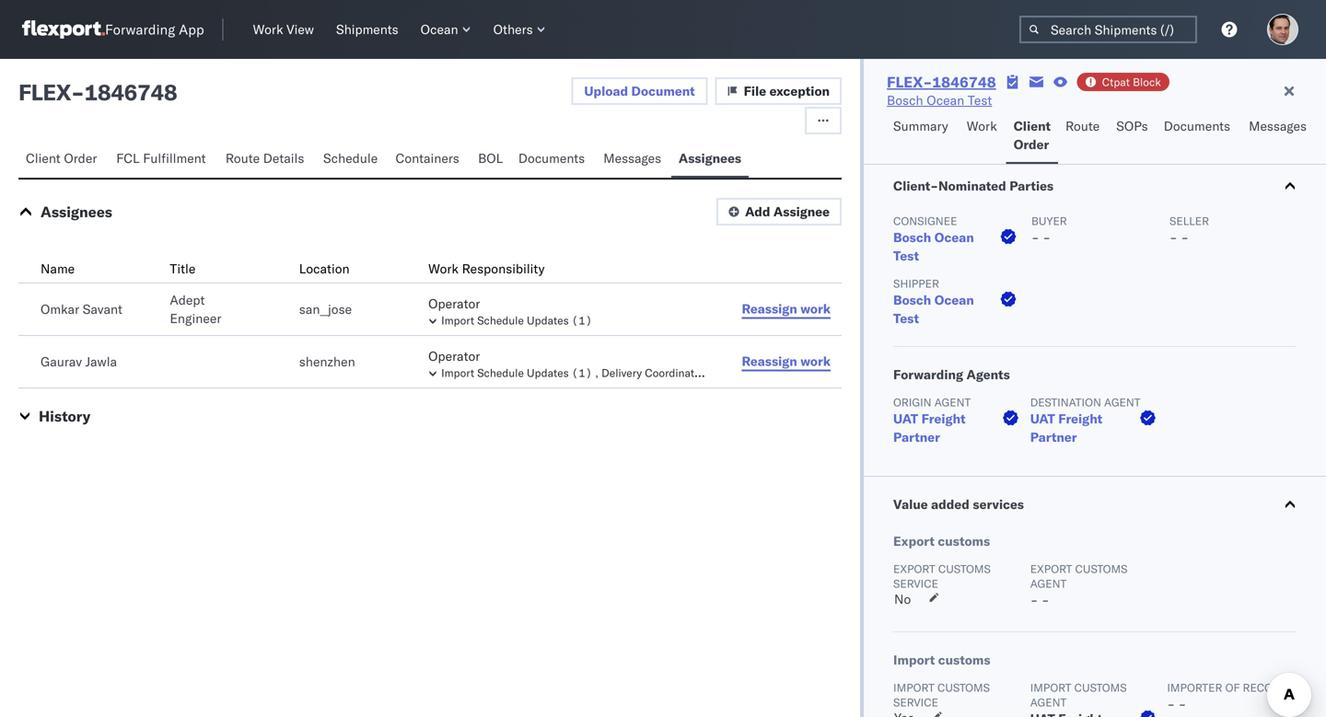 Task type: locate. For each thing, give the bounding box(es) containing it.
order left fcl at top left
[[64, 150, 97, 166]]

value added services button
[[864, 477, 1326, 532]]

(1) left ,
[[572, 366, 592, 380]]

client order right work 'button'
[[1014, 118, 1051, 152]]

updates left ,
[[527, 366, 569, 380]]

2 reassign work button from the top
[[731, 348, 842, 376]]

service down import customs at bottom
[[893, 696, 938, 710]]

client down 'flex'
[[26, 150, 61, 166]]

0 horizontal spatial assignees button
[[41, 203, 112, 221]]

1 vertical spatial reassign work button
[[731, 348, 842, 376]]

bosch for shipper
[[893, 292, 931, 308]]

order up parties
[[1014, 136, 1049, 152]]

schedule down responsibility
[[477, 314, 524, 327]]

(1) right coordination
[[713, 366, 733, 380]]

(1) up import schedule updates                (1)            , delivery coordination                (1) button
[[572, 314, 592, 327]]

export up no
[[893, 562, 935, 576]]

1 vertical spatial messages
[[603, 150, 661, 166]]

1 vertical spatial bosch ocean test
[[893, 229, 974, 264]]

details
[[263, 150, 304, 166]]

test
[[968, 92, 992, 108], [893, 248, 919, 264], [893, 310, 919, 326]]

0 vertical spatial messages
[[1249, 118, 1307, 134]]

1 vertical spatial reassign work
[[742, 353, 831, 369]]

0 horizontal spatial client
[[26, 150, 61, 166]]

service inside import customs service
[[893, 696, 938, 710]]

client for leftmost client order 'button'
[[26, 150, 61, 166]]

1 horizontal spatial uat freight partner link
[[1030, 410, 1160, 447]]

1 horizontal spatial assignees
[[679, 150, 741, 166]]

1846748 up work 'button'
[[932, 73, 996, 91]]

1 horizontal spatial forwarding
[[893, 367, 963, 383]]

work
[[253, 21, 283, 37], [967, 118, 997, 134], [428, 261, 459, 277]]

0 horizontal spatial messages
[[603, 150, 661, 166]]

0 vertical spatial work
[[253, 21, 283, 37]]

adept
[[170, 292, 205, 308]]

1 work from the top
[[800, 301, 831, 317]]

1 vertical spatial work
[[967, 118, 997, 134]]

route button
[[1058, 110, 1109, 164]]

fcl fulfillment button
[[109, 142, 218, 178]]

client-nominated parties button
[[864, 158, 1326, 214]]

1 vertical spatial bosch ocean test link
[[893, 228, 1020, 265]]

1 vertical spatial client
[[26, 150, 61, 166]]

1 horizontal spatial documents
[[1164, 118, 1230, 134]]

2 partner from the left
[[1030, 429, 1077, 445]]

1 freight from the left
[[921, 411, 966, 427]]

route left sops
[[1066, 118, 1100, 134]]

0 vertical spatial work
[[800, 301, 831, 317]]

1 vertical spatial test
[[893, 248, 919, 264]]

add assignee button
[[717, 198, 842, 226]]

bol button
[[471, 142, 511, 178]]

forwarding for forwarding app
[[105, 21, 175, 38]]

2 freight from the left
[[1058, 411, 1103, 427]]

bosch ocean test down flex-1846748 link
[[887, 92, 992, 108]]

value
[[893, 496, 928, 513]]

export inside export customs service
[[893, 562, 935, 576]]

1 horizontal spatial uat
[[1030, 411, 1055, 427]]

import inside import customs agent
[[1030, 681, 1072, 695]]

updates up import schedule updates                (1)            , delivery coordination                (1) button
[[527, 314, 569, 327]]

schedule right details
[[323, 150, 378, 166]]

ocean button
[[413, 17, 479, 41]]

title
[[170, 261, 196, 277]]

freight for destination
[[1058, 411, 1103, 427]]

export for export customs
[[893, 533, 935, 549]]

export
[[893, 533, 935, 549], [893, 562, 935, 576], [1030, 562, 1072, 576]]

ctpat block
[[1102, 75, 1161, 89]]

uat freight partner link for destination
[[1030, 410, 1160, 447]]

0 horizontal spatial messages button
[[596, 142, 671, 178]]

2 service from the top
[[893, 696, 938, 710]]

messages button
[[1242, 110, 1317, 164], [596, 142, 671, 178]]

uat freight partner down origin agent
[[893, 411, 966, 445]]

0 vertical spatial assignees button
[[671, 142, 749, 178]]

1 horizontal spatial uat freight partner
[[1030, 411, 1103, 445]]

bosch ocean test link down consignee
[[893, 228, 1020, 265]]

order
[[1014, 136, 1049, 152], [64, 150, 97, 166]]

1 reassign from the top
[[742, 301, 797, 317]]

1 partner from the left
[[893, 429, 940, 445]]

documents right bol button
[[518, 150, 585, 166]]

0 horizontal spatial work
[[253, 21, 283, 37]]

fcl
[[116, 150, 140, 166]]

ocean down shipper
[[934, 292, 974, 308]]

customs inside export customs agent - -
[[1075, 562, 1128, 576]]

uat down destination
[[1030, 411, 1055, 427]]

0 vertical spatial bosch ocean test link
[[887, 91, 992, 110]]

seller
[[1170, 214, 1209, 228]]

2 vertical spatial schedule
[[477, 366, 524, 380]]

work left responsibility
[[428, 261, 459, 277]]

bosch ocean test for consignee
[[893, 229, 974, 264]]

route inside route details button
[[226, 150, 260, 166]]

customs inside import customs service
[[937, 681, 990, 695]]

route details button
[[218, 142, 316, 178]]

buyer
[[1031, 214, 1067, 228]]

client order left fcl at top left
[[26, 150, 97, 166]]

export down value
[[893, 533, 935, 549]]

schedule for import schedule updates                (1)            , delivery coordination                (1)
[[477, 366, 524, 380]]

documents button right the "bol"
[[511, 142, 596, 178]]

0 vertical spatial reassign work
[[742, 301, 831, 317]]

bosch down shipper
[[893, 292, 931, 308]]

assignees button up name
[[41, 203, 112, 221]]

importer
[[1167, 681, 1223, 695]]

forwarding agents
[[893, 367, 1010, 383]]

assignees down document
[[679, 150, 741, 166]]

bosch ocean test down shipper
[[893, 292, 974, 326]]

bosch for consignee
[[893, 229, 931, 245]]

2 vertical spatial bosch ocean test link
[[893, 291, 1020, 328]]

2 operator from the top
[[428, 348, 480, 364]]

flex-1846748
[[887, 73, 996, 91]]

assignees button up add
[[671, 142, 749, 178]]

import inside import customs service
[[893, 681, 935, 695]]

1 vertical spatial bosch
[[893, 229, 931, 245]]

1846748 down forwarding app link
[[84, 78, 177, 106]]

1 vertical spatial service
[[893, 696, 938, 710]]

partner
[[893, 429, 940, 445], [1030, 429, 1077, 445]]

service up no
[[893, 577, 938, 591]]

work
[[800, 301, 831, 317], [800, 353, 831, 369]]

schedule button
[[316, 142, 388, 178]]

work view link
[[246, 17, 321, 41]]

messages for the left messages button
[[603, 150, 661, 166]]

bosch down flex-
[[887, 92, 923, 108]]

work for work responsibility
[[428, 261, 459, 277]]

fulfillment
[[143, 150, 206, 166]]

bosch down consignee
[[893, 229, 931, 245]]

1 horizontal spatial messages
[[1249, 118, 1307, 134]]

partner down destination
[[1030, 429, 1077, 445]]

2 reassign from the top
[[742, 353, 797, 369]]

work down flex-1846748
[[967, 118, 997, 134]]

test up work 'button'
[[968, 92, 992, 108]]

0 vertical spatial assignees
[[679, 150, 741, 166]]

assignees up name
[[41, 203, 112, 221]]

0 vertical spatial reassign
[[742, 301, 797, 317]]

location
[[299, 261, 350, 277]]

1 horizontal spatial work
[[428, 261, 459, 277]]

client right work 'button'
[[1014, 118, 1051, 134]]

uat freight partner link
[[893, 410, 1023, 447], [1030, 410, 1160, 447]]

service inside export customs service
[[893, 577, 938, 591]]

2 work from the top
[[800, 353, 831, 369]]

no
[[894, 591, 911, 607]]

0 horizontal spatial uat freight partner link
[[893, 410, 1023, 447]]

documents right sops
[[1164, 118, 1230, 134]]

reassign work
[[742, 301, 831, 317], [742, 353, 831, 369]]

freight down destination agent
[[1058, 411, 1103, 427]]

coordination
[[645, 366, 710, 380]]

uat
[[893, 411, 918, 427], [1030, 411, 1055, 427]]

service for import
[[893, 696, 938, 710]]

1 vertical spatial assignees
[[41, 203, 112, 221]]

agent inside import customs agent
[[1030, 696, 1067, 710]]

,
[[595, 366, 599, 380]]

forwarding inside forwarding app link
[[105, 21, 175, 38]]

forwarding left app
[[105, 21, 175, 38]]

1 horizontal spatial route
[[1066, 118, 1100, 134]]

shipper
[[893, 277, 939, 291]]

uat freight partner link down origin agent
[[893, 410, 1023, 447]]

0 horizontal spatial route
[[226, 150, 260, 166]]

(1) for import schedule updates                (1)            , delivery coordination                (1)
[[572, 366, 592, 380]]

route for route details
[[226, 150, 260, 166]]

engineer
[[170, 310, 221, 326]]

2 vertical spatial bosch
[[893, 292, 931, 308]]

0 horizontal spatial forwarding
[[105, 21, 175, 38]]

1 horizontal spatial freight
[[1058, 411, 1103, 427]]

import for import customs
[[893, 652, 935, 668]]

partner down origin
[[893, 429, 940, 445]]

1 vertical spatial updates
[[527, 366, 569, 380]]

1 horizontal spatial partner
[[1030, 429, 1077, 445]]

reassign
[[742, 301, 797, 317], [742, 353, 797, 369]]

0 vertical spatial bosch ocean test
[[887, 92, 992, 108]]

route left details
[[226, 150, 260, 166]]

0 vertical spatial operator
[[428, 296, 480, 312]]

0 vertical spatial route
[[1066, 118, 1100, 134]]

0 horizontal spatial uat freight partner
[[893, 411, 966, 445]]

2 uat freight partner link from the left
[[1030, 410, 1160, 447]]

1 horizontal spatial order
[[1014, 136, 1049, 152]]

savant
[[83, 301, 122, 317]]

client for rightmost client order 'button'
[[1014, 118, 1051, 134]]

bosch ocean test link for consignee
[[893, 228, 1020, 265]]

file exception button
[[715, 77, 842, 105], [715, 77, 842, 105]]

import customs service
[[893, 681, 990, 710]]

uat freight partner down destination
[[1030, 411, 1103, 445]]

0 horizontal spatial documents
[[518, 150, 585, 166]]

test down shipper
[[893, 310, 919, 326]]

import for import schedule updates                (1)
[[441, 314, 474, 327]]

1 vertical spatial work
[[800, 353, 831, 369]]

schedule down import schedule updates                (1)
[[477, 366, 524, 380]]

2 vertical spatial test
[[893, 310, 919, 326]]

1 vertical spatial schedule
[[477, 314, 524, 327]]

ocean right shipments
[[421, 21, 458, 37]]

1 updates from the top
[[527, 314, 569, 327]]

documents button right sops
[[1156, 110, 1242, 164]]

updates
[[527, 314, 569, 327], [527, 366, 569, 380]]

2 uat freight partner from the left
[[1030, 411, 1103, 445]]

assignees
[[679, 150, 741, 166], [41, 203, 112, 221]]

bosch ocean test down consignee
[[893, 229, 974, 264]]

order inside client order
[[1014, 136, 1049, 152]]

sops button
[[1109, 110, 1156, 164]]

test up shipper
[[893, 248, 919, 264]]

2 updates from the top
[[527, 366, 569, 380]]

2 horizontal spatial work
[[967, 118, 997, 134]]

operator down work responsibility
[[428, 296, 480, 312]]

import schedule updates                (1)            , delivery coordination                (1) button
[[428, 364, 733, 380]]

route inside route button
[[1066, 118, 1100, 134]]

customs for export customs service
[[938, 562, 991, 576]]

1 uat from the left
[[893, 411, 918, 427]]

client order button left fcl at top left
[[18, 142, 109, 178]]

origin agent
[[893, 396, 971, 409]]

2 vertical spatial work
[[428, 261, 459, 277]]

1 uat freight partner from the left
[[893, 411, 966, 445]]

ocean inside button
[[421, 21, 458, 37]]

0 vertical spatial forwarding
[[105, 21, 175, 38]]

1 vertical spatial route
[[226, 150, 260, 166]]

0 vertical spatial client
[[1014, 118, 1051, 134]]

test for shipper
[[893, 310, 919, 326]]

bosch ocean test for shipper
[[893, 292, 974, 326]]

0 vertical spatial updates
[[527, 314, 569, 327]]

export down value added services button
[[1030, 562, 1072, 576]]

fcl fulfillment
[[116, 150, 206, 166]]

customs for import customs service
[[937, 681, 990, 695]]

0 horizontal spatial client order
[[26, 150, 97, 166]]

uat down origin
[[893, 411, 918, 427]]

1 operator from the top
[[428, 296, 480, 312]]

client order button up parties
[[1006, 110, 1058, 164]]

0 horizontal spatial uat
[[893, 411, 918, 427]]

0 horizontal spatial partner
[[893, 429, 940, 445]]

forwarding app
[[105, 21, 204, 38]]

import for import schedule updates                (1)            , delivery coordination                (1)
[[441, 366, 474, 380]]

order for rightmost client order 'button'
[[1014, 136, 1049, 152]]

route for route
[[1066, 118, 1100, 134]]

agent
[[935, 396, 971, 409], [1104, 396, 1141, 409], [1030, 577, 1067, 591], [1030, 696, 1067, 710]]

0 horizontal spatial freight
[[921, 411, 966, 427]]

customs inside export customs service
[[938, 562, 991, 576]]

customs for import customs
[[938, 652, 990, 668]]

1 horizontal spatial client
[[1014, 118, 1051, 134]]

2 reassign work from the top
[[742, 353, 831, 369]]

service
[[893, 577, 938, 591], [893, 696, 938, 710]]

freight down origin agent
[[921, 411, 966, 427]]

0 vertical spatial service
[[893, 577, 938, 591]]

client order button
[[1006, 110, 1058, 164], [18, 142, 109, 178]]

client
[[1014, 118, 1051, 134], [26, 150, 61, 166]]

customs inside import customs agent
[[1074, 681, 1127, 695]]

2 vertical spatial bosch ocean test
[[893, 292, 974, 326]]

1 vertical spatial operator
[[428, 348, 480, 364]]

messages
[[1249, 118, 1307, 134], [603, 150, 661, 166]]

updates for import schedule updates                (1)            , delivery coordination                (1)
[[527, 366, 569, 380]]

work for work
[[967, 118, 997, 134]]

work left view
[[253, 21, 283, 37]]

bosch ocean test link down shipper
[[893, 291, 1020, 328]]

importer of record - -
[[1167, 681, 1288, 712]]

customs for import customs agent
[[1074, 681, 1127, 695]]

forwarding up origin agent
[[893, 367, 963, 383]]

uat freight partner link down destination agent
[[1030, 410, 1160, 447]]

1 horizontal spatial client order
[[1014, 118, 1051, 152]]

bosch ocean test link up summary
[[887, 91, 992, 110]]

record
[[1243, 681, 1288, 695]]

0 vertical spatial reassign work button
[[731, 296, 842, 323]]

1 service from the top
[[893, 577, 938, 591]]

client-
[[893, 178, 938, 194]]

1 vertical spatial reassign
[[742, 353, 797, 369]]

origin
[[893, 396, 932, 409]]

document
[[631, 83, 695, 99]]

2 uat from the left
[[1030, 411, 1055, 427]]

bosch ocean test
[[887, 92, 992, 108], [893, 229, 974, 264], [893, 292, 974, 326]]

bosch
[[887, 92, 923, 108], [893, 229, 931, 245], [893, 292, 931, 308]]

1 vertical spatial forwarding
[[893, 367, 963, 383]]

destination agent
[[1030, 396, 1141, 409]]

0 horizontal spatial order
[[64, 150, 97, 166]]

Search Shipments (/) text field
[[1019, 16, 1197, 43]]

route
[[1066, 118, 1100, 134], [226, 150, 260, 166]]

operator
[[428, 296, 480, 312], [428, 348, 480, 364]]

operator down import schedule updates                (1)
[[428, 348, 480, 364]]

uat freight partner for origin
[[893, 411, 966, 445]]

partner for origin
[[893, 429, 940, 445]]

work inside 'button'
[[967, 118, 997, 134]]

1 uat freight partner link from the left
[[893, 410, 1023, 447]]



Task type: vqa. For each thing, say whether or not it's contained in the screenshot.
Reassign
yes



Task type: describe. For each thing, give the bounding box(es) containing it.
work for first "reassign work" button from the top
[[800, 301, 831, 317]]

adept engineer
[[170, 292, 221, 326]]

containers button
[[388, 142, 471, 178]]

work for work view
[[253, 21, 283, 37]]

buyer - -
[[1031, 214, 1067, 245]]

flex-
[[887, 73, 932, 91]]

parties
[[1010, 178, 1054, 194]]

bosch ocean test link for shipper
[[893, 291, 1020, 328]]

shipments
[[336, 21, 398, 37]]

consignee
[[893, 214, 957, 228]]

added
[[931, 496, 970, 513]]

agents
[[967, 367, 1010, 383]]

1 horizontal spatial assignees button
[[671, 142, 749, 178]]

flex
[[18, 78, 71, 106]]

add
[[745, 204, 770, 220]]

operator for import schedule updates                (1)            , delivery coordination                (1)
[[428, 348, 480, 364]]

export customs
[[893, 533, 990, 549]]

add assignee
[[745, 204, 830, 220]]

work responsibility
[[428, 261, 545, 277]]

import schedule updates                (1) button
[[428, 313, 707, 328]]

client-nominated parties
[[893, 178, 1054, 194]]

value added services
[[893, 496, 1024, 513]]

customs for export customs agent - -
[[1075, 562, 1128, 576]]

omkar
[[41, 301, 79, 317]]

flex - 1846748
[[18, 78, 177, 106]]

schedule for import schedule updates                (1)
[[477, 314, 524, 327]]

freight for origin
[[921, 411, 966, 427]]

0 vertical spatial documents
[[1164, 118, 1230, 134]]

ocean down flex-1846748 link
[[927, 92, 964, 108]]

block
[[1133, 75, 1161, 89]]

uat for destination
[[1030, 411, 1055, 427]]

name
[[41, 261, 75, 277]]

upload document
[[584, 83, 695, 99]]

of
[[1225, 681, 1240, 695]]

shenzhen
[[299, 354, 355, 370]]

flexport. image
[[22, 20, 105, 39]]

uat freight partner for destination
[[1030, 411, 1103, 445]]

summary
[[893, 118, 948, 134]]

export customs service
[[893, 562, 991, 591]]

ctpat
[[1102, 75, 1130, 89]]

0 vertical spatial schedule
[[323, 150, 378, 166]]

partner for destination
[[1030, 429, 1077, 445]]

responsibility
[[462, 261, 545, 277]]

operator for import schedule updates                (1)
[[428, 296, 480, 312]]

forwarding app link
[[22, 20, 204, 39]]

import schedule updates                (1)
[[441, 314, 592, 327]]

0 horizontal spatial 1846748
[[84, 78, 177, 106]]

1 reassign work from the top
[[742, 301, 831, 317]]

seller - -
[[1170, 214, 1209, 245]]

0 horizontal spatial assignees
[[41, 203, 112, 221]]

file
[[744, 83, 766, 99]]

delivery
[[601, 366, 642, 380]]

updates for import schedule updates                (1)
[[527, 314, 569, 327]]

app
[[179, 21, 204, 38]]

san_jose
[[299, 301, 352, 317]]

0 horizontal spatial documents button
[[511, 142, 596, 178]]

service for export
[[893, 577, 938, 591]]

1 horizontal spatial client order button
[[1006, 110, 1058, 164]]

0 vertical spatial bosch
[[887, 92, 923, 108]]

route details
[[226, 150, 304, 166]]

assignee
[[774, 204, 830, 220]]

flex-1846748 link
[[887, 73, 996, 91]]

1 reassign work button from the top
[[731, 296, 842, 323]]

uat freight partner link for origin
[[893, 410, 1023, 447]]

order for leftmost client order 'button'
[[64, 150, 97, 166]]

customs for export customs
[[938, 533, 990, 549]]

view
[[287, 21, 314, 37]]

bol
[[478, 150, 503, 166]]

forwarding for forwarding agents
[[893, 367, 963, 383]]

1 vertical spatial assignees button
[[41, 203, 112, 221]]

upload document button
[[571, 77, 708, 105]]

import customs agent
[[1030, 681, 1127, 710]]

reassign for first "reassign work" button from the top
[[742, 301, 797, 317]]

gaurav
[[41, 354, 82, 370]]

work view
[[253, 21, 314, 37]]

export inside export customs agent - -
[[1030, 562, 1072, 576]]

export customs agent - -
[[1030, 562, 1128, 608]]

1 vertical spatial documents
[[518, 150, 585, 166]]

ocean down consignee
[[934, 229, 974, 245]]

1 horizontal spatial messages button
[[1242, 110, 1317, 164]]

import customs
[[893, 652, 990, 668]]

shipments link
[[329, 17, 406, 41]]

import for import customs agent
[[1030, 681, 1072, 695]]

reassign for first "reassign work" button from the bottom of the page
[[742, 353, 797, 369]]

destination
[[1030, 396, 1101, 409]]

sops
[[1116, 118, 1148, 134]]

import for import customs service
[[893, 681, 935, 695]]

history
[[39, 407, 90, 425]]

gaurav jawla
[[41, 354, 117, 370]]

0 vertical spatial test
[[968, 92, 992, 108]]

1 horizontal spatial 1846748
[[932, 73, 996, 91]]

file exception
[[744, 83, 830, 99]]

test for consignee
[[893, 248, 919, 264]]

messages for the rightmost messages button
[[1249, 118, 1307, 134]]

containers
[[395, 150, 459, 166]]

export for export customs service
[[893, 562, 935, 576]]

omkar savant
[[41, 301, 122, 317]]

1 horizontal spatial documents button
[[1156, 110, 1242, 164]]

(1) for import schedule updates                (1)
[[572, 314, 592, 327]]

others
[[493, 21, 533, 37]]

services
[[973, 496, 1024, 513]]

jawla
[[85, 354, 117, 370]]

work for first "reassign work" button from the bottom of the page
[[800, 353, 831, 369]]

import schedule updates                (1)            , delivery coordination                (1)
[[441, 366, 733, 380]]

upload
[[584, 83, 628, 99]]

summary button
[[886, 110, 959, 164]]

agent inside export customs agent - -
[[1030, 577, 1067, 591]]

others button
[[486, 17, 553, 41]]

nominated
[[938, 178, 1006, 194]]

history button
[[39, 407, 90, 425]]

uat for origin
[[893, 411, 918, 427]]

exception
[[770, 83, 830, 99]]

0 horizontal spatial client order button
[[18, 142, 109, 178]]



